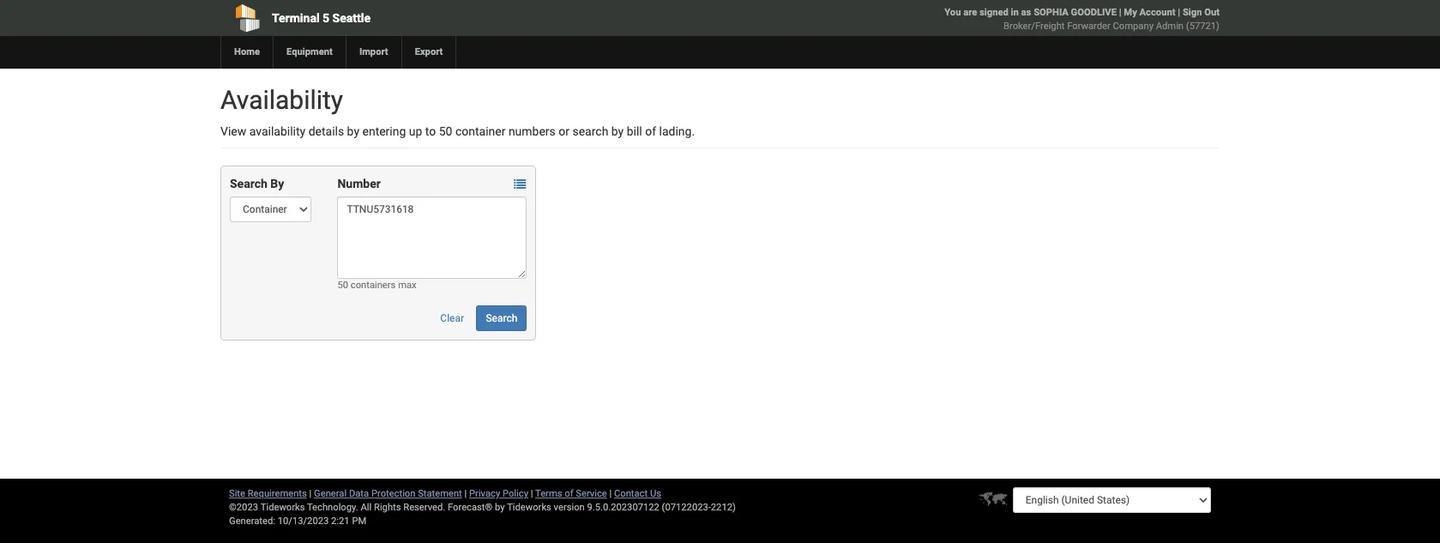 Task type: locate. For each thing, give the bounding box(es) containing it.
view
[[221, 124, 246, 138]]

1 vertical spatial 50
[[338, 280, 348, 291]]

clear button
[[431, 305, 474, 331]]

search for search by
[[230, 177, 268, 190]]

tideworks
[[507, 502, 552, 513]]

export
[[415, 46, 443, 57]]

company
[[1113, 21, 1154, 32]]

1 horizontal spatial search
[[486, 312, 518, 324]]

50 left containers at the left
[[338, 280, 348, 291]]

search inside button
[[486, 312, 518, 324]]

site requirements | general data protection statement | privacy policy | terms of service | contact us ©2023 tideworks technology. all rights reserved. forecast® by tideworks version 9.5.0.202307122 (07122023-2212) generated: 10/13/2023 2:21 pm
[[229, 488, 736, 527]]

of
[[645, 124, 656, 138], [565, 488, 574, 499]]

up
[[409, 124, 422, 138]]

9.5.0.202307122
[[587, 502, 660, 513]]

0 horizontal spatial of
[[565, 488, 574, 499]]

0 horizontal spatial 50
[[338, 280, 348, 291]]

| left my
[[1120, 7, 1122, 18]]

admin
[[1156, 21, 1184, 32]]

to
[[425, 124, 436, 138]]

number
[[338, 177, 381, 190]]

by inside site requirements | general data protection statement | privacy policy | terms of service | contact us ©2023 tideworks technology. all rights reserved. forecast® by tideworks version 9.5.0.202307122 (07122023-2212) generated: 10/13/2023 2:21 pm
[[495, 502, 505, 513]]

you are signed in as sophia goodlive | my account | sign out broker/freight forwarder company admin (57721)
[[945, 7, 1220, 32]]

of right 'bill'
[[645, 124, 656, 138]]

0 vertical spatial search
[[230, 177, 268, 190]]

policy
[[503, 488, 529, 499]]

of up version
[[565, 488, 574, 499]]

by right details
[[347, 124, 360, 138]]

sign out link
[[1183, 7, 1220, 18]]

goodlive
[[1071, 7, 1117, 18]]

search for search
[[486, 312, 518, 324]]

sign
[[1183, 7, 1202, 18]]

export link
[[401, 36, 456, 69]]

reserved.
[[403, 502, 446, 513]]

equipment link
[[273, 36, 346, 69]]

0 vertical spatial 50
[[439, 124, 453, 138]]

2212)
[[711, 502, 736, 513]]

forwarder
[[1068, 21, 1111, 32]]

sophia
[[1034, 7, 1069, 18]]

show list image
[[514, 179, 526, 191]]

50 containers max
[[338, 280, 417, 291]]

privacy policy link
[[469, 488, 529, 499]]

1 horizontal spatial of
[[645, 124, 656, 138]]

contact us link
[[614, 488, 662, 499]]

(07122023-
[[662, 502, 711, 513]]

50
[[439, 124, 453, 138], [338, 280, 348, 291]]

statement
[[418, 488, 462, 499]]

site
[[229, 488, 245, 499]]

terminal 5 seattle
[[272, 11, 371, 25]]

by down privacy policy link
[[495, 502, 505, 513]]

containers
[[351, 280, 396, 291]]

search by
[[230, 177, 284, 190]]

©2023 tideworks
[[229, 502, 305, 513]]

0 horizontal spatial search
[[230, 177, 268, 190]]

broker/freight
[[1004, 21, 1065, 32]]

10/13/2023
[[278, 516, 329, 527]]

search
[[573, 124, 609, 138]]

site requirements link
[[229, 488, 307, 499]]

equipment
[[287, 46, 333, 57]]

| up the forecast®
[[465, 488, 467, 499]]

general
[[314, 488, 347, 499]]

search right clear "button"
[[486, 312, 518, 324]]

1 vertical spatial of
[[565, 488, 574, 499]]

2:21
[[331, 516, 350, 527]]

service
[[576, 488, 607, 499]]

search button
[[477, 305, 527, 331]]

details
[[309, 124, 344, 138]]

terms of service link
[[535, 488, 607, 499]]

50 right 'to'
[[439, 124, 453, 138]]

by left 'bill'
[[612, 124, 624, 138]]

my
[[1124, 7, 1138, 18]]

|
[[1120, 7, 1122, 18], [1178, 7, 1181, 18], [309, 488, 312, 499], [465, 488, 467, 499], [531, 488, 533, 499], [610, 488, 612, 499]]

import link
[[346, 36, 401, 69]]

| left sign
[[1178, 7, 1181, 18]]

1 vertical spatial search
[[486, 312, 518, 324]]

availability
[[249, 124, 306, 138]]

| up tideworks
[[531, 488, 533, 499]]

of inside site requirements | general data protection statement | privacy policy | terms of service | contact us ©2023 tideworks technology. all rights reserved. forecast® by tideworks version 9.5.0.202307122 (07122023-2212) generated: 10/13/2023 2:21 pm
[[565, 488, 574, 499]]

max
[[398, 280, 417, 291]]

search left the by at top left
[[230, 177, 268, 190]]

by
[[347, 124, 360, 138], [612, 124, 624, 138], [495, 502, 505, 513]]

search
[[230, 177, 268, 190], [486, 312, 518, 324]]

terminal
[[272, 11, 320, 25]]

view availability details by entering up to 50 container numbers or search by bill of lading.
[[221, 124, 695, 138]]

2 horizontal spatial by
[[612, 124, 624, 138]]

in
[[1011, 7, 1019, 18]]

1 horizontal spatial by
[[495, 502, 505, 513]]



Task type: vqa. For each thing, say whether or not it's contained in the screenshot.
the 1:21
no



Task type: describe. For each thing, give the bounding box(es) containing it.
lading.
[[659, 124, 695, 138]]

general data protection statement link
[[314, 488, 462, 499]]

out
[[1205, 7, 1220, 18]]

import
[[359, 46, 388, 57]]

(57721)
[[1187, 21, 1220, 32]]

signed
[[980, 7, 1009, 18]]

requirements
[[248, 488, 307, 499]]

or
[[559, 124, 570, 138]]

terminal 5 seattle link
[[221, 0, 622, 36]]

home link
[[221, 36, 273, 69]]

availability
[[221, 85, 343, 115]]

version
[[554, 502, 585, 513]]

terms
[[535, 488, 562, 499]]

us
[[650, 488, 662, 499]]

by
[[271, 177, 284, 190]]

0 vertical spatial of
[[645, 124, 656, 138]]

generated:
[[229, 516, 275, 527]]

forecast®
[[448, 502, 493, 513]]

bill
[[627, 124, 642, 138]]

entering
[[363, 124, 406, 138]]

rights
[[374, 502, 401, 513]]

data
[[349, 488, 369, 499]]

are
[[964, 7, 978, 18]]

my account link
[[1124, 7, 1176, 18]]

account
[[1140, 7, 1176, 18]]

Number text field
[[338, 196, 527, 279]]

numbers
[[509, 124, 556, 138]]

you
[[945, 7, 961, 18]]

5
[[323, 11, 330, 25]]

technology.
[[307, 502, 358, 513]]

1 horizontal spatial 50
[[439, 124, 453, 138]]

0 horizontal spatial by
[[347, 124, 360, 138]]

container
[[456, 124, 506, 138]]

all
[[361, 502, 372, 513]]

as
[[1022, 7, 1032, 18]]

contact
[[614, 488, 648, 499]]

clear
[[440, 312, 464, 324]]

protection
[[371, 488, 416, 499]]

| left general
[[309, 488, 312, 499]]

home
[[234, 46, 260, 57]]

seattle
[[333, 11, 371, 25]]

pm
[[352, 516, 367, 527]]

privacy
[[469, 488, 500, 499]]

| up 9.5.0.202307122
[[610, 488, 612, 499]]



